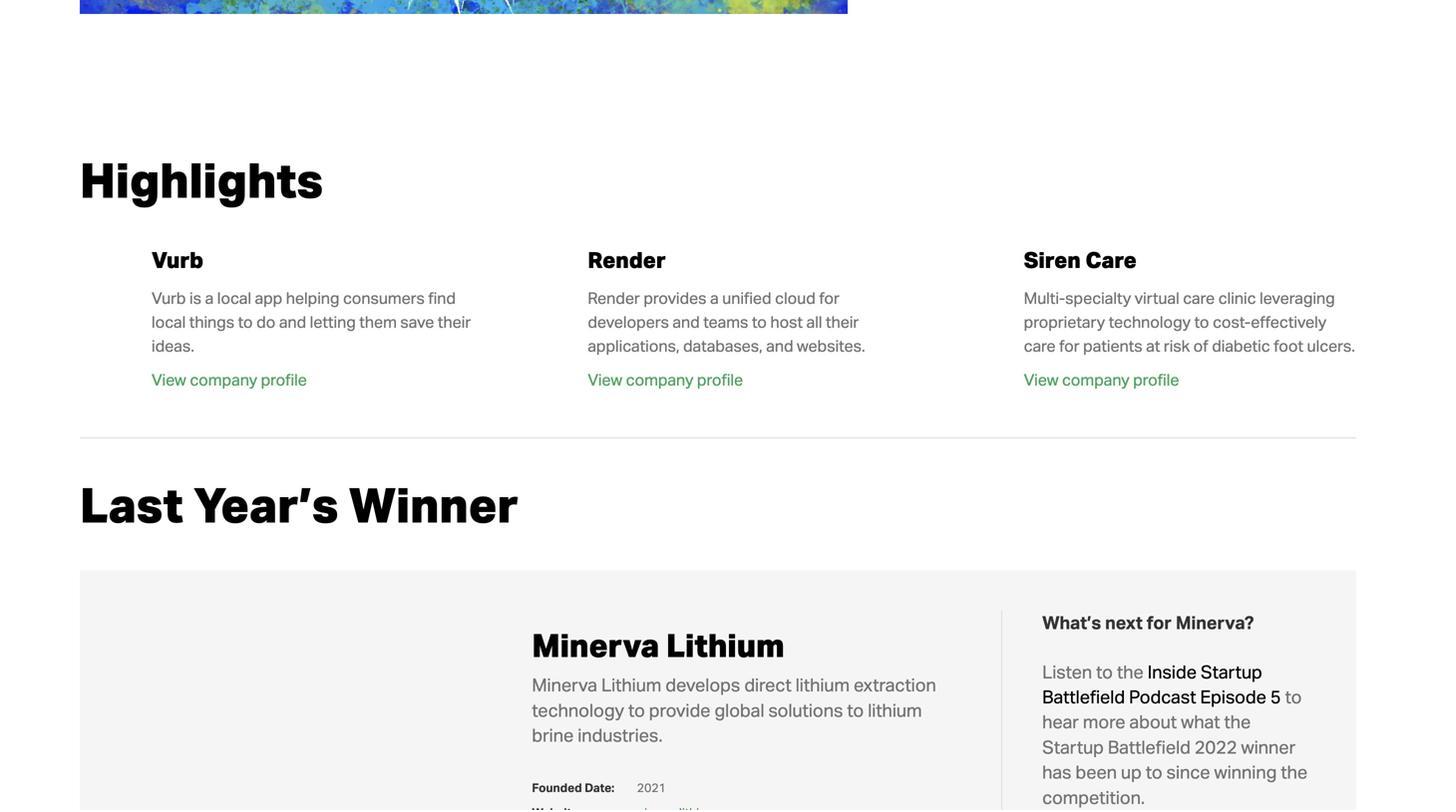 Task type: describe. For each thing, give the bounding box(es) containing it.
a for render
[[710, 288, 719, 308]]

winner
[[349, 475, 518, 535]]

vurb link
[[152, 246, 204, 276]]

inside startup battlefield podcast episode 5 link
[[1042, 661, 1281, 711]]

for inside 'render provides a unified cloud for developers and teams to host all their applications, databases, and websites.'
[[819, 288, 840, 308]]

unified
[[722, 288, 772, 308]]

view company profile link for vurb
[[152, 370, 307, 392]]

multi-
[[1024, 288, 1065, 308]]

consumers
[[343, 288, 425, 308]]

1 vertical spatial care
[[1024, 336, 1056, 356]]

diabetic
[[1212, 336, 1270, 356]]

app
[[255, 288, 282, 308]]

technology inside minerva lithium minerva lithium develops direct lithium extraction technology to provide global solutions to lithium brine industries.
[[532, 699, 624, 722]]

risk
[[1164, 336, 1190, 356]]

do
[[256, 312, 276, 332]]

render for render provides a unified cloud for developers and teams to host all their applications, databases, and websites.
[[588, 288, 640, 308]]

all
[[807, 312, 822, 332]]

to down extraction on the bottom right
[[847, 699, 864, 722]]

them
[[359, 312, 397, 332]]

company for siren care
[[1062, 370, 1130, 390]]

1 horizontal spatial and
[[673, 312, 700, 332]]

view for siren care
[[1024, 370, 1059, 390]]

websites.
[[797, 336, 865, 356]]

2021
[[637, 781, 666, 796]]

render for render
[[588, 246, 666, 274]]

siren care
[[1024, 246, 1137, 274]]

view for render
[[588, 370, 622, 390]]

to inside 'render provides a unified cloud for developers and teams to host all their applications, databases, and websites.'
[[752, 312, 767, 332]]

1 horizontal spatial care
[[1183, 288, 1215, 308]]

vurb for vurb is a local app helping consumers find local things to do and letting them save their ideas.
[[152, 288, 186, 308]]

2 minerva from the top
[[532, 674, 597, 697]]

industries.
[[578, 725, 663, 747]]

0 horizontal spatial the
[[1117, 661, 1144, 684]]

battlefield inside 'inside startup battlefield podcast episode 5'
[[1042, 686, 1125, 709]]

things
[[189, 312, 234, 332]]

helping
[[286, 288, 340, 308]]

ideas.
[[152, 336, 194, 356]]

inside
[[1148, 661, 1197, 684]]

up
[[1121, 762, 1142, 784]]

global
[[715, 699, 765, 722]]

1 horizontal spatial lithium
[[666, 626, 785, 666]]

about
[[1130, 711, 1177, 734]]

to right 5
[[1285, 686, 1302, 709]]

battlefield inside "to hear more about what the startup battlefield 2022 winner has been up to since winning the competition."
[[1108, 737, 1191, 759]]

host
[[770, 312, 803, 332]]

winner
[[1241, 737, 1296, 759]]

has
[[1042, 762, 1072, 784]]

specialty
[[1065, 288, 1131, 308]]

2 horizontal spatial and
[[766, 336, 793, 356]]

siren
[[1024, 246, 1081, 274]]

render provides a unified cloud for developers and teams to host all their applications, databases, and websites.
[[588, 288, 865, 356]]

2022
[[1195, 737, 1237, 759]]

siren care link
[[1024, 246, 1137, 276]]

year's
[[194, 475, 338, 535]]

to right listen
[[1096, 661, 1113, 684]]

databases,
[[683, 336, 763, 356]]

provides
[[644, 288, 707, 308]]

render link
[[588, 246, 666, 276]]

last
[[80, 475, 183, 535]]

date:
[[585, 781, 614, 796]]

episode
[[1200, 686, 1267, 709]]

founded date:
[[532, 781, 614, 796]]

1 horizontal spatial lithium
[[868, 699, 922, 722]]

brine
[[532, 725, 574, 747]]

to inside vurb is a local app helping consumers find local things to do and letting them save their ideas.
[[238, 312, 253, 332]]

profile for siren care
[[1133, 370, 1179, 390]]

competition.
[[1042, 787, 1145, 809]]

effectively
[[1251, 312, 1327, 332]]

technology inside multi-specialty virtual care clinic leveraging proprietary technology to cost-effectively care for patients at risk of diabetic foot ulcers.
[[1109, 312, 1191, 332]]

founded
[[532, 781, 582, 796]]

provide
[[649, 699, 711, 722]]

leveraging
[[1260, 288, 1335, 308]]

listen to the
[[1042, 661, 1148, 684]]



Task type: vqa. For each thing, say whether or not it's contained in the screenshot.
Year's
yes



Task type: locate. For each thing, give the bounding box(es) containing it.
0 horizontal spatial their
[[438, 312, 471, 332]]

1 render from the top
[[588, 246, 666, 274]]

2 render from the top
[[588, 288, 640, 308]]

vurb up is
[[152, 246, 204, 274]]

for inside multi-specialty virtual care clinic leveraging proprietary technology to cost-effectively care for patients at risk of diabetic foot ulcers.
[[1059, 336, 1080, 356]]

2 view company profile link from the left
[[588, 370, 743, 392]]

0 horizontal spatial view company profile link
[[152, 370, 307, 392]]

vurb
[[152, 246, 204, 274], [152, 288, 186, 308]]

0 vertical spatial for
[[819, 288, 840, 308]]

company for render
[[626, 370, 694, 390]]

a inside vurb is a local app helping consumers find local things to do and letting them save their ideas.
[[205, 288, 214, 308]]

1 horizontal spatial profile
[[697, 370, 743, 390]]

at
[[1146, 336, 1160, 356]]

0 vertical spatial lithium
[[796, 674, 850, 697]]

2 view company profile from the left
[[588, 370, 743, 390]]

care left the "clinic"
[[1183, 288, 1215, 308]]

vurb inside vurb is a local app helping consumers find local things to do and letting them save their ideas.
[[152, 288, 186, 308]]

a right is
[[205, 288, 214, 308]]

2 horizontal spatial company
[[1062, 370, 1130, 390]]

and down host
[[766, 336, 793, 356]]

the inside "to hear more about what the startup battlefield 2022 winner has been up to since winning the competition."
[[1224, 711, 1251, 734]]

winning the
[[1214, 762, 1308, 784]]

what
[[1181, 711, 1220, 734]]

company down the patients
[[1062, 370, 1130, 390]]

3 view company profile from the left
[[1024, 370, 1179, 390]]

1 horizontal spatial view company profile link
[[588, 370, 743, 392]]

view down applications,
[[588, 370, 622, 390]]

1 horizontal spatial the
[[1224, 711, 1251, 734]]

2 vurb from the top
[[152, 288, 186, 308]]

highlights
[[80, 149, 323, 209]]

1 vertical spatial startup
[[1042, 737, 1104, 759]]

what's
[[1042, 612, 1101, 634]]

the up the podcast
[[1117, 661, 1144, 684]]

technology
[[1109, 312, 1191, 332], [532, 699, 624, 722]]

1 horizontal spatial view
[[588, 370, 622, 390]]

view company profile for siren care
[[1024, 370, 1179, 390]]

0 vertical spatial vurb
[[152, 246, 204, 274]]

view company profile link down the patients
[[1024, 370, 1179, 392]]

profile down at
[[1133, 370, 1179, 390]]

0 horizontal spatial profile
[[261, 370, 307, 390]]

of
[[1194, 336, 1208, 356]]

2 company from the left
[[626, 370, 694, 390]]

company for vurb
[[190, 370, 257, 390]]

and
[[279, 312, 306, 332], [673, 312, 700, 332], [766, 336, 793, 356]]

0 vertical spatial startup
[[1201, 661, 1262, 684]]

since
[[1167, 762, 1210, 784]]

2 a from the left
[[710, 288, 719, 308]]

a inside 'render provides a unified cloud for developers and teams to host all their applications, databases, and websites.'
[[710, 288, 719, 308]]

0 horizontal spatial technology
[[532, 699, 624, 722]]

company
[[190, 370, 257, 390], [626, 370, 694, 390], [1062, 370, 1130, 390]]

is
[[190, 288, 201, 308]]

0 horizontal spatial and
[[279, 312, 306, 332]]

2 view from the left
[[588, 370, 622, 390]]

a up teams
[[710, 288, 719, 308]]

render inside 'render provides a unified cloud for developers and teams to host all their applications, databases, and websites.'
[[588, 288, 640, 308]]

2 horizontal spatial profile
[[1133, 370, 1179, 390]]

next
[[1105, 612, 1143, 634]]

and right do
[[279, 312, 306, 332]]

1 vertical spatial vurb
[[152, 288, 186, 308]]

render up developers
[[588, 288, 640, 308]]

view company profile link
[[152, 370, 307, 392], [588, 370, 743, 392], [1024, 370, 1179, 392]]

0 horizontal spatial for
[[819, 288, 840, 308]]

1 company from the left
[[190, 370, 257, 390]]

save
[[400, 312, 434, 332]]

and down provides
[[673, 312, 700, 332]]

minerva up brine
[[532, 674, 597, 697]]

letting
[[310, 312, 356, 332]]

to hear more about what the startup battlefield 2022 winner has been up to since winning the competition.
[[1042, 686, 1308, 809]]

battlefield
[[1042, 686, 1125, 709], [1108, 737, 1191, 759]]

1 vurb from the top
[[152, 246, 204, 274]]

1 vertical spatial render
[[588, 288, 640, 308]]

0 horizontal spatial local
[[152, 312, 186, 332]]

startup up episode at right
[[1201, 661, 1262, 684]]

lithium up the solutions
[[796, 674, 850, 697]]

lithium
[[796, 674, 850, 697], [868, 699, 922, 722]]

company down applications,
[[626, 370, 694, 390]]

and inside vurb is a local app helping consumers find local things to do and letting them save their ideas.
[[279, 312, 306, 332]]

proprietary
[[1024, 312, 1105, 332]]

3 view from the left
[[1024, 370, 1059, 390]]

view company profile link for render
[[588, 370, 743, 392]]

0 vertical spatial render
[[588, 246, 666, 274]]

podcast
[[1129, 686, 1196, 709]]

their inside vurb is a local app helping consumers find local things to do and letting them save their ideas.
[[438, 312, 471, 332]]

1 vertical spatial lithium
[[601, 674, 662, 697]]

view
[[152, 370, 186, 390], [588, 370, 622, 390], [1024, 370, 1059, 390]]

extraction
[[854, 674, 936, 697]]

minerva lithium minerva lithium develops direct lithium extraction technology to provide global solutions to lithium brine industries.
[[532, 626, 936, 747]]

technology up at
[[1109, 312, 1191, 332]]

view down proprietary
[[1024, 370, 1059, 390]]

care
[[1183, 288, 1215, 308], [1024, 336, 1056, 356]]

profile down do
[[261, 370, 307, 390]]

a for vurb
[[205, 288, 214, 308]]

1 horizontal spatial a
[[710, 288, 719, 308]]

1 view company profile link from the left
[[152, 370, 307, 392]]

view company profile link down things
[[152, 370, 307, 392]]

local up ideas.
[[152, 312, 186, 332]]

startup inside 'inside startup battlefield podcast episode 5'
[[1201, 661, 1262, 684]]

view company profile
[[152, 370, 307, 390], [588, 370, 743, 390], [1024, 370, 1179, 390]]

view company profile down the patients
[[1024, 370, 1179, 390]]

for down proprietary
[[1059, 336, 1080, 356]]

render
[[588, 246, 666, 274], [588, 288, 640, 308]]

1 vertical spatial battlefield
[[1108, 737, 1191, 759]]

view for vurb
[[152, 370, 186, 390]]

cloud
[[775, 288, 816, 308]]

1 vertical spatial local
[[152, 312, 186, 332]]

their up websites.
[[826, 312, 859, 332]]

local up things
[[217, 288, 251, 308]]

vurb is a local app helping consumers find local things to do and letting them save their ideas.
[[152, 288, 471, 356]]

more
[[1083, 711, 1126, 734]]

to up of
[[1194, 312, 1209, 332]]

0 horizontal spatial view
[[152, 370, 186, 390]]

profile for render
[[697, 370, 743, 390]]

local
[[217, 288, 251, 308], [152, 312, 186, 332]]

1 vertical spatial the
[[1224, 711, 1251, 734]]

company down things
[[190, 370, 257, 390]]

0 horizontal spatial view company profile
[[152, 370, 307, 390]]

ulcers.
[[1307, 336, 1355, 356]]

to down unified
[[752, 312, 767, 332]]

last year's winner
[[80, 475, 518, 535]]

2 vertical spatial for
[[1147, 612, 1172, 634]]

render up provides
[[588, 246, 666, 274]]

1 vertical spatial technology
[[532, 699, 624, 722]]

1 horizontal spatial startup
[[1201, 661, 1262, 684]]

vurb left is
[[152, 288, 186, 308]]

3 company from the left
[[1062, 370, 1130, 390]]

virtual
[[1135, 288, 1180, 308]]

1 horizontal spatial company
[[626, 370, 694, 390]]

0 vertical spatial technology
[[1109, 312, 1191, 332]]

direct
[[744, 674, 792, 697]]

0 horizontal spatial care
[[1024, 336, 1056, 356]]

to right up
[[1146, 762, 1163, 784]]

minerva up 'industries.' on the left of page
[[532, 626, 659, 666]]

develops
[[666, 674, 740, 697]]

1 horizontal spatial technology
[[1109, 312, 1191, 332]]

the
[[1117, 661, 1144, 684], [1224, 711, 1251, 734]]

startup
[[1201, 661, 1262, 684], [1042, 737, 1104, 759]]

1 horizontal spatial local
[[217, 288, 251, 308]]

find
[[428, 288, 456, 308]]

2 horizontal spatial for
[[1147, 612, 1172, 634]]

patients
[[1083, 336, 1143, 356]]

view company profile link for siren care
[[1024, 370, 1179, 392]]

0 horizontal spatial company
[[190, 370, 257, 390]]

been
[[1076, 762, 1117, 784]]

battlefield down "listen to the"
[[1042, 686, 1125, 709]]

minerva
[[532, 626, 659, 666], [532, 674, 597, 697]]

0 vertical spatial battlefield
[[1042, 686, 1125, 709]]

1 horizontal spatial for
[[1059, 336, 1080, 356]]

developers
[[588, 312, 669, 332]]

teams
[[703, 312, 748, 332]]

3 view company profile link from the left
[[1024, 370, 1179, 392]]

a
[[205, 288, 214, 308], [710, 288, 719, 308]]

lithium up 'industries.' on the left of page
[[601, 674, 662, 697]]

lithium up develops at the bottom of page
[[666, 626, 785, 666]]

to inside multi-specialty virtual care clinic leveraging proprietary technology to cost-effectively care for patients at risk of diabetic foot ulcers.
[[1194, 312, 1209, 332]]

lithium
[[666, 626, 785, 666], [601, 674, 662, 697]]

2 their from the left
[[826, 312, 859, 332]]

applications,
[[588, 336, 680, 356]]

clinic
[[1219, 288, 1256, 308]]

profile down databases, on the top of page
[[697, 370, 743, 390]]

care down proprietary
[[1024, 336, 1056, 356]]

their down find
[[438, 312, 471, 332]]

0 vertical spatial care
[[1183, 288, 1215, 308]]

view company profile for vurb
[[152, 370, 307, 390]]

1 horizontal spatial their
[[826, 312, 859, 332]]

for right next
[[1147, 612, 1172, 634]]

0 vertical spatial lithium
[[666, 626, 785, 666]]

cost-
[[1213, 312, 1251, 332]]

listen
[[1042, 661, 1092, 684]]

solutions
[[769, 699, 843, 722]]

what's next for minerva?
[[1042, 612, 1254, 634]]

1 horizontal spatial view company profile
[[588, 370, 743, 390]]

view company profile for render
[[588, 370, 743, 390]]

1 their from the left
[[438, 312, 471, 332]]

1 profile from the left
[[261, 370, 307, 390]]

hear
[[1042, 711, 1079, 734]]

1 vertical spatial minerva
[[532, 674, 597, 697]]

to left do
[[238, 312, 253, 332]]

1 vertical spatial lithium
[[868, 699, 922, 722]]

0 vertical spatial minerva
[[532, 626, 659, 666]]

0 vertical spatial the
[[1117, 661, 1144, 684]]

vurb for vurb
[[152, 246, 204, 274]]

1 a from the left
[[205, 288, 214, 308]]

1 view from the left
[[152, 370, 186, 390]]

minerva?
[[1176, 612, 1254, 634]]

view company profile down things
[[152, 370, 307, 390]]

multi-specialty virtual care clinic leveraging proprietary technology to cost-effectively care for patients at risk of diabetic foot ulcers.
[[1024, 288, 1355, 356]]

0 horizontal spatial lithium
[[601, 674, 662, 697]]

0 vertical spatial local
[[217, 288, 251, 308]]

startup down hear
[[1042, 737, 1104, 759]]

2 horizontal spatial view
[[1024, 370, 1059, 390]]

startup inside "to hear more about what the startup battlefield 2022 winner has been up to since winning the competition."
[[1042, 737, 1104, 759]]

poop emoji on blue background image
[[80, 0, 848, 14]]

care
[[1086, 246, 1137, 274]]

to
[[238, 312, 253, 332], [752, 312, 767, 332], [1194, 312, 1209, 332], [1096, 661, 1113, 684], [1285, 686, 1302, 709], [628, 699, 645, 722], [847, 699, 864, 722], [1146, 762, 1163, 784]]

2 profile from the left
[[697, 370, 743, 390]]

to up 'industries.' on the left of page
[[628, 699, 645, 722]]

inside startup battlefield podcast episode 5
[[1042, 661, 1281, 709]]

0 horizontal spatial startup
[[1042, 737, 1104, 759]]

3 profile from the left
[[1133, 370, 1179, 390]]

0 horizontal spatial a
[[205, 288, 214, 308]]

0 horizontal spatial lithium
[[796, 674, 850, 697]]

2 horizontal spatial view company profile link
[[1024, 370, 1179, 392]]

their
[[438, 312, 471, 332], [826, 312, 859, 332]]

1 view company profile from the left
[[152, 370, 307, 390]]

for
[[819, 288, 840, 308], [1059, 336, 1080, 356], [1147, 612, 1172, 634]]

view company profile down applications,
[[588, 370, 743, 390]]

their inside 'render provides a unified cloud for developers and teams to host all their applications, databases, and websites.'
[[826, 312, 859, 332]]

view down ideas.
[[152, 370, 186, 390]]

view company profile link down applications,
[[588, 370, 743, 392]]

battlefield down about
[[1108, 737, 1191, 759]]

1 minerva from the top
[[532, 626, 659, 666]]

1 vertical spatial for
[[1059, 336, 1080, 356]]

lithium down extraction on the bottom right
[[868, 699, 922, 722]]

2 horizontal spatial view company profile
[[1024, 370, 1179, 390]]

profile for vurb
[[261, 370, 307, 390]]

technology up brine
[[532, 699, 624, 722]]

for up all
[[819, 288, 840, 308]]

foot
[[1274, 336, 1304, 356]]

the down episode at right
[[1224, 711, 1251, 734]]

5
[[1271, 686, 1281, 709]]



